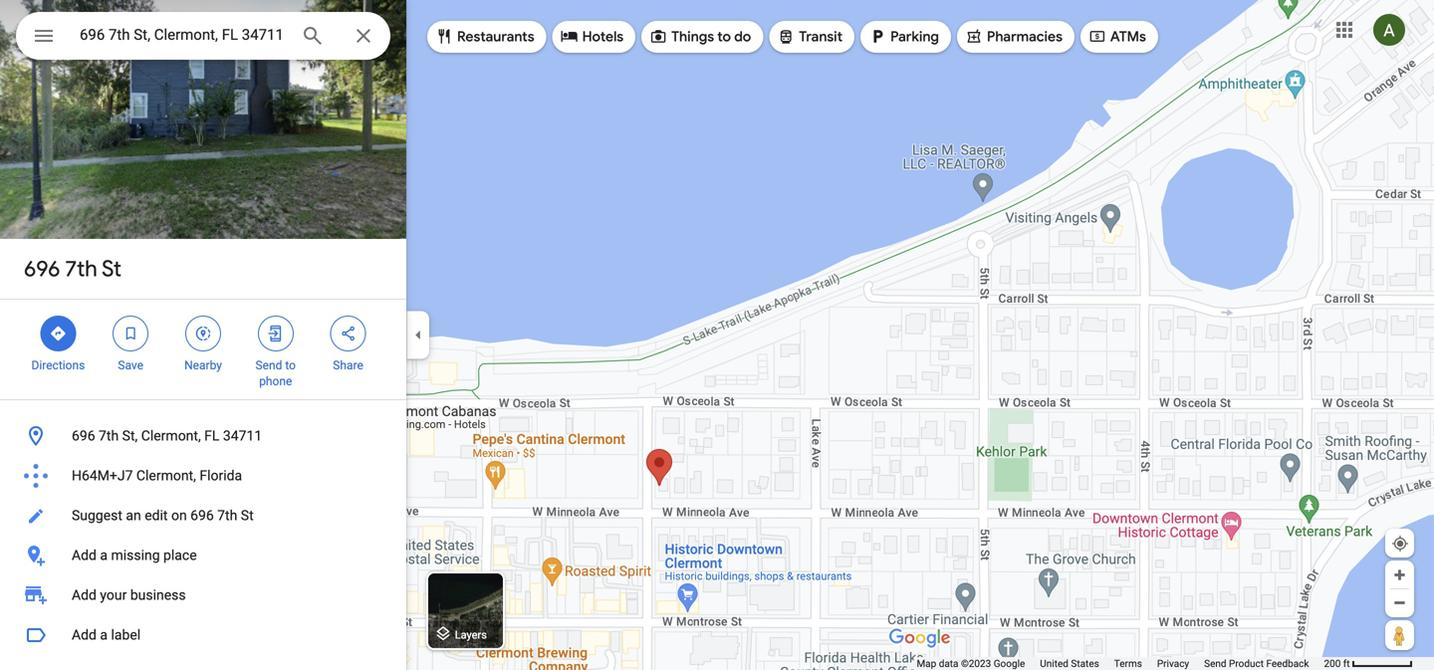 Task type: locate. For each thing, give the bounding box(es) containing it.
7th up ''
[[65, 255, 97, 283]]

share
[[333, 359, 364, 373]]

suggest
[[72, 508, 123, 524]]

1 horizontal spatial to
[[718, 28, 731, 46]]

1 vertical spatial send
[[1205, 658, 1227, 670]]

map data ©2023 google
[[917, 658, 1026, 670]]


[[194, 323, 212, 345]]

united
[[1041, 658, 1069, 670]]

google account: angela cha  
(angela.cha@adept.ai) image
[[1374, 14, 1406, 46]]

2 vertical spatial 7th
[[217, 508, 238, 524]]

st
[[102, 255, 122, 283], [241, 508, 254, 524]]

0 horizontal spatial send
[[256, 359, 282, 373]]

st up save
[[102, 255, 122, 283]]

2 horizontal spatial 696
[[190, 508, 214, 524]]

directions
[[31, 359, 85, 373]]

1 vertical spatial clermont,
[[136, 468, 196, 484]]

696 up ''
[[24, 255, 60, 283]]

add inside button
[[72, 627, 97, 644]]

0 vertical spatial send
[[256, 359, 282, 373]]

to
[[718, 28, 731, 46], [285, 359, 296, 373]]

send product feedback
[[1205, 658, 1310, 670]]

1 a from the top
[[100, 548, 108, 564]]

0 vertical spatial 7th
[[65, 255, 97, 283]]

send
[[256, 359, 282, 373], [1205, 658, 1227, 670]]

200 ft button
[[1325, 658, 1414, 670]]

a inside add a missing place button
[[100, 548, 108, 564]]

2 add from the top
[[72, 587, 97, 604]]

1 horizontal spatial 7th
[[99, 428, 119, 444]]

0 vertical spatial a
[[100, 548, 108, 564]]

suggest an edit on 696 7th st
[[72, 508, 254, 524]]

2 vertical spatial 696
[[190, 508, 214, 524]]

7th
[[65, 255, 97, 283], [99, 428, 119, 444], [217, 508, 238, 524]]

0 horizontal spatial 696
[[24, 255, 60, 283]]

hotels
[[583, 28, 624, 46]]

united states button
[[1041, 658, 1100, 671]]

privacy
[[1158, 658, 1190, 670]]

on
[[171, 508, 187, 524]]

1 horizontal spatial st
[[241, 508, 254, 524]]

696 right on on the left bottom
[[190, 508, 214, 524]]

696 7th St, Clermont, FL 34711 field
[[16, 12, 391, 60]]

send product feedback button
[[1205, 658, 1310, 671]]

nearby
[[184, 359, 222, 373]]

0 horizontal spatial to
[[285, 359, 296, 373]]

a inside add a label button
[[100, 627, 108, 644]]

a
[[100, 548, 108, 564], [100, 627, 108, 644]]

h64m+j7
[[72, 468, 133, 484]]

add inside button
[[72, 548, 97, 564]]

1 vertical spatial st
[[241, 508, 254, 524]]

7th down florida
[[217, 508, 238, 524]]

a left missing
[[100, 548, 108, 564]]

your
[[100, 587, 127, 604]]

a for missing
[[100, 548, 108, 564]]

st,
[[122, 428, 138, 444]]

0 vertical spatial 696
[[24, 255, 60, 283]]


[[49, 323, 67, 345]]

google
[[994, 658, 1026, 670]]

1 horizontal spatial 696
[[72, 428, 95, 444]]

696 inside 696 7th st, clermont, fl 34711 button
[[72, 428, 95, 444]]

3 add from the top
[[72, 627, 97, 644]]

to left do
[[718, 28, 731, 46]]

1 horizontal spatial send
[[1205, 658, 1227, 670]]


[[778, 25, 795, 47]]

footer inside google maps "element"
[[917, 658, 1325, 671]]

transit
[[799, 28, 843, 46]]

clermont, left fl
[[141, 428, 201, 444]]

atms
[[1111, 28, 1147, 46]]

ft
[[1344, 658, 1351, 670]]

send to phone
[[256, 359, 296, 389]]

1 add from the top
[[72, 548, 97, 564]]

0 vertical spatial st
[[102, 255, 122, 283]]

add left label
[[72, 627, 97, 644]]

add a label
[[72, 627, 141, 644]]

clermont,
[[141, 428, 201, 444], [136, 468, 196, 484]]

send inside send to phone
[[256, 359, 282, 373]]

save
[[118, 359, 144, 373]]

clermont, down 696 7th st, clermont, fl 34711
[[136, 468, 196, 484]]

696 7th st, clermont, fl 34711 button
[[0, 417, 407, 456]]

2 a from the top
[[100, 627, 108, 644]]

696 up the h64m+j7 on the bottom of page
[[72, 428, 95, 444]]

200 ft
[[1325, 658, 1351, 670]]

map
[[917, 658, 937, 670]]


[[339, 323, 357, 345]]

1 vertical spatial 7th
[[99, 428, 119, 444]]

0 vertical spatial add
[[72, 548, 97, 564]]


[[267, 323, 285, 345]]

7th for st
[[65, 255, 97, 283]]

2 vertical spatial add
[[72, 627, 97, 644]]

business
[[130, 587, 186, 604]]

200
[[1325, 658, 1342, 670]]

send for send to phone
[[256, 359, 282, 373]]

send inside button
[[1205, 658, 1227, 670]]

pharmacies
[[987, 28, 1063, 46]]

send up "phone"
[[256, 359, 282, 373]]

florida
[[200, 468, 242, 484]]

 pharmacies
[[966, 25, 1063, 47]]

 atms
[[1089, 25, 1147, 47]]

footer containing map data ©2023 google
[[917, 658, 1325, 671]]

states
[[1072, 658, 1100, 670]]

add a missing place button
[[0, 536, 407, 576]]

h64m+j7 clermont, florida button
[[0, 456, 407, 496]]

0 vertical spatial to
[[718, 28, 731, 46]]

0 vertical spatial clermont,
[[141, 428, 201, 444]]

None field
[[80, 23, 285, 47]]

1 vertical spatial 696
[[72, 428, 95, 444]]


[[1089, 25, 1107, 47]]

to up "phone"
[[285, 359, 296, 373]]

2 horizontal spatial 7th
[[217, 508, 238, 524]]

missing
[[111, 548, 160, 564]]

 transit
[[778, 25, 843, 47]]

 hotels
[[561, 25, 624, 47]]

add for add a missing place
[[72, 548, 97, 564]]

0 horizontal spatial 7th
[[65, 255, 97, 283]]

show street view coverage image
[[1386, 621, 1415, 651]]

696 7th st
[[24, 255, 122, 283]]

add
[[72, 548, 97, 564], [72, 587, 97, 604], [72, 627, 97, 644]]

1 vertical spatial add
[[72, 587, 97, 604]]

add left your
[[72, 587, 97, 604]]

add down suggest
[[72, 548, 97, 564]]

send left product
[[1205, 658, 1227, 670]]

1 vertical spatial to
[[285, 359, 296, 373]]

696
[[24, 255, 60, 283], [72, 428, 95, 444], [190, 508, 214, 524]]

st down florida
[[241, 508, 254, 524]]

send for send product feedback
[[1205, 658, 1227, 670]]

privacy button
[[1158, 658, 1190, 671]]

edit
[[145, 508, 168, 524]]

footer
[[917, 658, 1325, 671]]

7th left st,
[[99, 428, 119, 444]]

a left label
[[100, 627, 108, 644]]

collapse side panel image
[[408, 324, 429, 346]]

1 vertical spatial a
[[100, 627, 108, 644]]



Task type: describe. For each thing, give the bounding box(es) containing it.
0 horizontal spatial st
[[102, 255, 122, 283]]

label
[[111, 627, 141, 644]]

 things to do
[[650, 25, 752, 47]]

do
[[735, 28, 752, 46]]

 parking
[[869, 25, 940, 47]]

terms
[[1115, 658, 1143, 670]]


[[561, 25, 579, 47]]

add your business
[[72, 587, 186, 604]]

696 7th st main content
[[0, 0, 407, 671]]

google maps element
[[0, 0, 1435, 671]]

restaurants
[[457, 28, 535, 46]]

h64m+j7 clermont, florida
[[72, 468, 242, 484]]


[[32, 21, 56, 50]]

data
[[939, 658, 959, 670]]


[[650, 25, 668, 47]]

clermont, inside h64m+j7 clermont, florida button
[[136, 468, 196, 484]]

feedback
[[1267, 658, 1310, 670]]

add for add a label
[[72, 627, 97, 644]]

zoom out image
[[1393, 596, 1408, 611]]

suggest an edit on 696 7th st button
[[0, 496, 407, 536]]

united states
[[1041, 658, 1100, 670]]


[[869, 25, 887, 47]]

actions for 696 7th st region
[[0, 300, 407, 400]]


[[966, 25, 984, 47]]

show your location image
[[1392, 535, 1410, 553]]

a for label
[[100, 627, 108, 644]]


[[435, 25, 453, 47]]

phone
[[259, 375, 292, 389]]

none field inside 696 7th st, clermont, fl 34711 'field'
[[80, 23, 285, 47]]

place
[[163, 548, 197, 564]]


[[122, 323, 140, 345]]

696 for 696 7th st, clermont, fl 34711
[[72, 428, 95, 444]]

terms button
[[1115, 658, 1143, 671]]

696 inside suggest an edit on 696 7th st button
[[190, 508, 214, 524]]

7th for st,
[[99, 428, 119, 444]]

product
[[1230, 658, 1265, 670]]

add a missing place
[[72, 548, 197, 564]]

layers
[[455, 629, 487, 642]]

clermont, inside 696 7th st, clermont, fl 34711 button
[[141, 428, 201, 444]]

to inside the  things to do
[[718, 28, 731, 46]]

st inside button
[[241, 508, 254, 524]]

parking
[[891, 28, 940, 46]]

696 7th st, clermont, fl 34711
[[72, 428, 262, 444]]

696 for 696 7th st
[[24, 255, 60, 283]]

things
[[672, 28, 715, 46]]

add for add your business
[[72, 587, 97, 604]]

 search field
[[16, 12, 391, 64]]

©2023
[[962, 658, 992, 670]]

add a label button
[[0, 616, 407, 656]]

an
[[126, 508, 141, 524]]

34711
[[223, 428, 262, 444]]

fl
[[204, 428, 220, 444]]

 button
[[16, 12, 72, 64]]

add your business link
[[0, 576, 407, 616]]

to inside send to phone
[[285, 359, 296, 373]]

zoom in image
[[1393, 568, 1408, 583]]

 restaurants
[[435, 25, 535, 47]]



Task type: vqa. For each thing, say whether or not it's contained in the screenshot.
H64M+J7
yes



